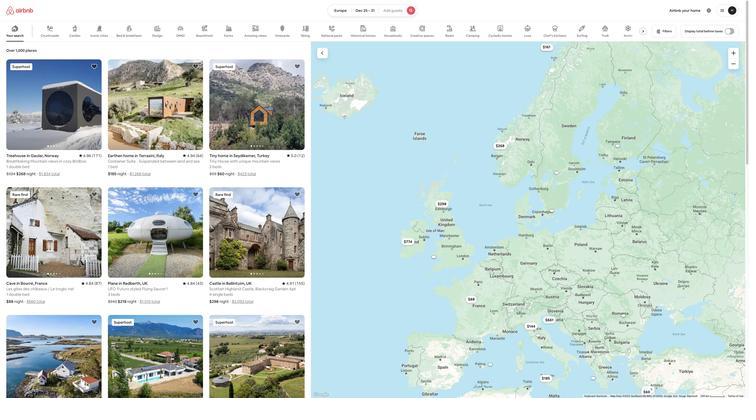 Task type: locate. For each thing, give the bounding box(es) containing it.
chef's
[[544, 34, 554, 38]]

home inside the earthen home in terrasini, italy container suite - suspended between land and sea 1 bed $185 night · $1,266 total
[[123, 153, 134, 158]]

&
[[123, 34, 125, 38]]

in up -
[[135, 153, 138, 158]]

1 horizontal spatial $268
[[496, 143, 505, 148]]

bed inside the earthen home in terrasini, italy container suite - suspended between land and sea 1 bed $185 night · $1,266 total
[[110, 164, 118, 169]]

dec 25 – 31 button
[[352, 4, 380, 17]]

4.94 out of 5 average rating,  64 reviews image
[[183, 153, 203, 158]]

total right the $1,510
[[152, 299, 160, 304]]

bed down des
[[22, 292, 30, 297]]

total right $423
[[248, 171, 256, 176]]

0 horizontal spatial $88
[[6, 299, 13, 304]]

in up gites
[[17, 281, 20, 286]]

$88 inside button
[[469, 297, 475, 302]]

add to wishlist: castle in ballintuim, uk image
[[295, 191, 301, 198]]

25
[[364, 8, 368, 13]]

surfing
[[577, 34, 588, 38]]

bed
[[22, 164, 30, 169], [110, 164, 118, 169], [22, 292, 30, 297]]

night inside the earthen home in terrasini, italy container suite - suspended between land and sea 1 bed $185 night · $1,266 total
[[117, 171, 127, 176]]

· left $2,093
[[230, 299, 231, 304]]

dec
[[356, 8, 363, 13]]

total inside plane in redberth, uk ufo  'futuro styled flying saucer'! 3 beds $242 $218 night · $1,510 total
[[152, 299, 160, 304]]

$185 button
[[540, 375, 553, 382]]

1 down 'container'
[[108, 164, 110, 169]]

add to wishlist: earthen home in terrasini, italy image
[[193, 63, 199, 70]]

None search field
[[328, 4, 418, 17]]

de/bkg
[[644, 395, 653, 398]]

bed down breathtaking
[[22, 164, 30, 169]]

total left before
[[697, 29, 704, 33]]

· left the $1,834
[[37, 171, 38, 176]]

night inside treehouse in gaular, norway breathtaking mountain views in cozy birdbox 1 double bed $324 $268 night · $1,834 total
[[26, 171, 36, 176]]

200 km
[[701, 395, 711, 398]]

night inside cave in bourré, france les gites des châteaux / le troglo 'riel 1 double bed $88 night · $560 total
[[14, 299, 24, 304]]

4.84 (87)
[[86, 281, 102, 286]]

beds for 4 single beds
[[224, 292, 233, 297]]

2 horizontal spatial views
[[270, 159, 280, 164]]

cities
[[100, 34, 108, 38]]

total inside treehouse in gaular, norway breathtaking mountain views in cozy birdbox 1 double bed $324 $268 night · $1,834 total
[[51, 171, 60, 176]]

bed for cave in bourré, france les gites des châteaux / le troglo 'riel 1 double bed $88 night · $560 total
[[22, 292, 30, 297]]

$242
[[108, 299, 117, 304]]

0 horizontal spatial beds
[[111, 292, 120, 297]]

homes right historical
[[366, 34, 376, 38]]

home up house
[[218, 153, 229, 158]]

views down norway
[[48, 159, 58, 164]]

views right amazing
[[258, 34, 267, 38]]

google map
showing 29 stays. region
[[311, 42, 746, 398]]

beds inside plane in redberth, uk ufo  'futuro styled flying saucer'! 3 beds $242 $218 night · $1,510 total
[[111, 292, 120, 297]]

des
[[23, 287, 30, 292]]

$185
[[108, 171, 117, 176], [542, 376, 550, 381]]

0 horizontal spatial views
[[48, 159, 58, 164]]

night inside castle in ballintuim, uk scottish highland castle, blackcraig garden apt 4 single beds $298 night · $2,093 total
[[220, 299, 229, 304]]

in inside tiny home in seydikemer, turkey tiny house with unique mountain views 2 beds $69 $60 night · $423 total
[[230, 153, 233, 158]]

uk inside castle in ballintuim, uk scottish highland castle, blackcraig garden apt 4 single beds $298 night · $2,093 total
[[247, 281, 252, 286]]

home for tiny home in seydikemer, turkey tiny house with unique mountain views 2 beds $69 $60 night · $423 total
[[218, 153, 229, 158]]

uk up the flying
[[142, 281, 148, 286]]

200 km button
[[700, 395, 727, 398]]

1 horizontal spatial $88
[[469, 297, 475, 302]]

4.94 (64)
[[187, 153, 203, 158]]

2 uk from the left
[[247, 281, 252, 286]]

profile element
[[424, 0, 740, 21]]

1 4.84 from the left
[[86, 281, 94, 286]]

seydikemer,
[[234, 153, 256, 158]]

in up with
[[230, 153, 233, 158]]

1 inside treehouse in gaular, norway breathtaking mountain views in cozy birdbox 1 double bed $324 $268 night · $1,834 total
[[6, 164, 8, 169]]

add
[[384, 8, 391, 13]]

tiny
[[210, 153, 217, 158], [210, 159, 217, 164]]

0 vertical spatial $185
[[108, 171, 117, 176]]

1 vertical spatial $60
[[644, 390, 651, 395]]

$1,510 total button
[[140, 299, 160, 304]]

castle in ballintuim, uk scottish highland castle, blackcraig garden apt 4 single beds $298 night · $2,093 total
[[210, 281, 296, 304]]

$1,834
[[39, 171, 51, 176]]

night left the $1,834
[[26, 171, 36, 176]]

home right your
[[691, 8, 701, 13]]

places
[[26, 48, 37, 53]]

castle,
[[242, 287, 255, 292]]

· inside cave in bourré, france les gites des châteaux / le troglo 'riel 1 double bed $88 night · $560 total
[[25, 299, 26, 304]]

2 double from the top
[[9, 292, 21, 297]]

breathtaking
[[6, 159, 30, 164]]

in up 'futuro
[[119, 281, 122, 286]]

· inside plane in redberth, uk ufo  'futuro styled flying saucer'! 3 beds $242 $218 night · $1,510 total
[[138, 299, 139, 304]]

total inside tiny home in seydikemer, turkey tiny house with unique mountain views 2 beds $69 $60 night · $423 total
[[248, 171, 256, 176]]

total inside the display total before taxes button
[[697, 29, 704, 33]]

1 horizontal spatial $185
[[542, 376, 550, 381]]

google image
[[313, 392, 330, 398]]

0 horizontal spatial $185
[[108, 171, 117, 176]]

1 up $324
[[6, 164, 8, 169]]

in right castle
[[222, 281, 226, 286]]

tiny home in seydikemer, turkey tiny house with unique mountain views 2 beds $69 $60 night · $423 total
[[210, 153, 280, 176]]

4.96 out of 5 average rating,  171 reviews image
[[79, 153, 102, 158]]

trulli
[[602, 34, 609, 38]]

beds inside tiny home in seydikemer, turkey tiny house with unique mountain views 2 beds $69 $60 night · $423 total
[[213, 164, 222, 169]]

highland
[[225, 287, 242, 292]]

· left the $1,510
[[138, 299, 139, 304]]

0 horizontal spatial home
[[123, 153, 134, 158]]

beds
[[213, 164, 222, 169], [111, 292, 120, 297], [224, 292, 233, 297]]

double inside treehouse in gaular, norway breathtaking mountain views in cozy birdbox 1 double bed $324 $268 night · $1,834 total
[[9, 164, 21, 169]]

bed inside cave in bourré, france les gites des châteaux / le troglo 'riel 1 double bed $88 night · $560 total
[[22, 292, 30, 297]]

$1,510
[[140, 299, 151, 304]]

ballintuim,
[[226, 281, 246, 286]]

0 vertical spatial $298
[[438, 202, 447, 206]]

4.91 (155)
[[287, 281, 305, 286]]

· left the $560
[[25, 299, 26, 304]]

house
[[218, 159, 229, 164]]

$324
[[6, 171, 15, 176]]

saucer'!
[[154, 287, 168, 292]]

ufo
[[108, 287, 116, 292]]

1 vertical spatial tiny
[[210, 159, 217, 164]]

5.0 (12)
[[291, 153, 305, 158]]

airbnb your home link
[[667, 5, 704, 16]]

scottish
[[210, 287, 225, 292]]

0 vertical spatial tiny
[[210, 153, 217, 158]]

0 horizontal spatial $268
[[16, 171, 26, 176]]

terms of use link
[[729, 395, 744, 398]]

1 vertical spatial $298
[[210, 299, 219, 304]]

terms
[[729, 395, 736, 398]]

4.91 out of 5 average rating,  155 reviews image
[[282, 281, 305, 286]]

1 horizontal spatial 4.84
[[187, 281, 195, 286]]

0 vertical spatial $268
[[496, 143, 505, 148]]

0 vertical spatial double
[[9, 164, 21, 169]]

total
[[697, 29, 704, 33], [51, 171, 60, 176], [142, 171, 151, 176], [248, 171, 256, 176], [37, 299, 45, 304], [152, 299, 160, 304], [245, 299, 254, 304]]

earthen
[[108, 153, 123, 158]]

bed down 'container'
[[110, 164, 118, 169]]

in left cozy
[[59, 159, 62, 164]]

(155)
[[295, 281, 305, 286]]

beds right 3
[[111, 292, 120, 297]]

homes for cycladic homes
[[503, 34, 513, 38]]

unique
[[239, 159, 251, 164]]

iconic
[[91, 34, 100, 38]]

$560 total button
[[27, 299, 45, 304]]

$185 inside the earthen home in terrasini, italy container suite - suspended between land and sea 1 bed $185 night · $1,266 total
[[108, 171, 117, 176]]

$423
[[238, 171, 247, 176]]

5.0 out of 5 average rating,  12 reviews image
[[287, 153, 305, 158]]

0 vertical spatial $60
[[218, 171, 225, 176]]

add to wishlist: tiny home in seydikemer, turkey image
[[295, 63, 301, 70]]

uk for plane in redberth, uk
[[142, 281, 148, 286]]

0 horizontal spatial uk
[[142, 281, 148, 286]]

double down breathtaking
[[9, 164, 21, 169]]

night left $1,266
[[117, 171, 127, 176]]

airbnb your home
[[670, 8, 701, 13]]

$1,834 total button
[[39, 171, 60, 176]]

1 horizontal spatial home
[[218, 153, 229, 158]]

of
[[737, 395, 739, 398]]

1 vertical spatial $268
[[16, 171, 26, 176]]

3
[[108, 292, 110, 297]]

1,000
[[16, 48, 25, 53]]

uk inside plane in redberth, uk ufo  'futuro styled flying saucer'! 3 beds $242 $218 night · $1,510 total
[[142, 281, 148, 286]]

chef's kitchens
[[544, 34, 567, 38]]

map data ©2023 geobasis-de/bkg (©2009), google, inst. geogr. nacional
[[611, 395, 698, 398]]

2 4.84 from the left
[[187, 281, 195, 286]]

$161
[[543, 45, 551, 49]]

in left gaular, at the top left of the page
[[27, 153, 30, 158]]

between
[[160, 159, 177, 164]]

double down gites
[[9, 292, 21, 297]]

inst.
[[674, 395, 679, 398]]

· left $1,266
[[128, 171, 129, 176]]

add to wishlist: guesthouse in flakstad, norway image
[[91, 319, 97, 326]]

uk up castle,
[[247, 281, 252, 286]]

views right mountain on the top
[[270, 159, 280, 164]]

total right the $560
[[37, 299, 45, 304]]

1 horizontal spatial beds
[[213, 164, 222, 169]]

0 horizontal spatial $60
[[218, 171, 225, 176]]

1 horizontal spatial homes
[[503, 34, 513, 38]]

1 horizontal spatial $60
[[644, 390, 651, 395]]

land
[[177, 159, 185, 164]]

home up the suite
[[123, 153, 134, 158]]

and
[[186, 159, 193, 164]]

night left the $560
[[14, 299, 24, 304]]

total right $1,266
[[142, 171, 151, 176]]

total right the $1,834
[[51, 171, 60, 176]]

0 horizontal spatial homes
[[366, 34, 376, 38]]

total right $2,093
[[245, 299, 254, 304]]

1 horizontal spatial uk
[[247, 281, 252, 286]]

in inside plane in redberth, uk ufo  'futuro styled flying saucer'! 3 beds $242 $218 night · $1,510 total
[[119, 281, 122, 286]]

· inside the earthen home in terrasini, italy container suite - suspended between land and sea 1 bed $185 night · $1,266 total
[[128, 171, 129, 176]]

4.84 left (87)
[[86, 281, 94, 286]]

$1,266 total button
[[130, 171, 151, 176]]

beds inside castle in ballintuim, uk scottish highland castle, blackcraig garden apt 4 single beds $298 night · $2,093 total
[[224, 292, 233, 297]]

group
[[0, 21, 650, 42], [6, 59, 102, 150], [108, 59, 203, 150], [210, 59, 305, 150], [6, 187, 102, 278], [108, 187, 203, 278], [210, 187, 305, 278], [6, 315, 102, 398], [108, 315, 203, 398], [210, 315, 305, 398]]

le
[[51, 287, 55, 292]]

$144
[[527, 324, 536, 329]]

1 vertical spatial $185
[[542, 376, 550, 381]]

1 vertical spatial double
[[9, 292, 21, 297]]

bed inside treehouse in gaular, norway breathtaking mountain views in cozy birdbox 1 double bed $324 $268 night · $1,834 total
[[22, 164, 30, 169]]

2 horizontal spatial beds
[[224, 292, 233, 297]]

1 double from the top
[[9, 164, 21, 169]]

creative
[[411, 34, 423, 38]]

· left $423
[[236, 171, 237, 176]]

–
[[369, 8, 371, 13]]

1 down les at the bottom left
[[6, 292, 8, 297]]

$2,093
[[232, 299, 244, 304]]

add to wishlist: farm stay in brolio, italy image
[[295, 319, 301, 326]]

europe button
[[328, 4, 352, 17]]

1 uk from the left
[[142, 281, 148, 286]]

4.84 out of 5 average rating,  43 reviews image
[[183, 281, 203, 286]]

0 horizontal spatial $298
[[210, 299, 219, 304]]

4.84 left the (43)
[[187, 281, 195, 286]]

$218
[[118, 299, 127, 304]]

home inside tiny home in seydikemer, turkey tiny house with unique mountain views 2 beds $69 $60 night · $423 total
[[218, 153, 229, 158]]

add to wishlist: treehouse in gaular, norway image
[[91, 63, 97, 70]]

2 horizontal spatial home
[[691, 8, 701, 13]]

keyboard shortcuts button
[[585, 395, 608, 398]]

beds right 2
[[213, 164, 222, 169]]

km
[[706, 395, 710, 398]]

total inside castle in ballintuim, uk scottish highland castle, blackcraig garden apt 4 single beds $298 night · $2,093 total
[[245, 299, 254, 304]]

beds down highland
[[224, 292, 233, 297]]

0 horizontal spatial 4.84
[[86, 281, 94, 286]]

flying
[[142, 287, 153, 292]]

night left $423
[[226, 171, 235, 176]]

cave in bourré, france les gites des châteaux / le troglo 'riel 1 double bed $88 night · $560 total
[[6, 281, 74, 304]]

gaular,
[[31, 153, 44, 158]]

mountain
[[252, 159, 269, 164]]

search
[[14, 34, 24, 38]]

taxes
[[716, 29, 724, 33]]

night right $218
[[127, 299, 137, 304]]

$298 inside castle in ballintuim, uk scottish highland castle, blackcraig garden apt 4 single beds $298 night · $2,093 total
[[210, 299, 219, 304]]

homes right cycladic
[[503, 34, 513, 38]]

night down single
[[220, 299, 229, 304]]

1 horizontal spatial $298
[[438, 202, 447, 206]]



Task type: describe. For each thing, give the bounding box(es) containing it.
single
[[213, 292, 223, 297]]

$661
[[546, 318, 554, 322]]

4.84 (43)
[[187, 281, 203, 286]]

bed & breakfasts
[[117, 34, 142, 38]]

with
[[230, 159, 238, 164]]

keyboard
[[585, 395, 596, 398]]

views inside treehouse in gaular, norway breathtaking mountain views in cozy birdbox 1 double bed $324 $268 night · $1,834 total
[[48, 159, 58, 164]]

· inside castle in ballintuim, uk scottish highland castle, blackcraig garden apt 4 single beds $298 night · $2,093 total
[[230, 299, 231, 304]]

4.96 (171)
[[83, 153, 102, 158]]

camping
[[467, 34, 480, 38]]

geobasis-
[[632, 395, 644, 398]]

map
[[611, 395, 616, 398]]

countryside
[[41, 34, 59, 38]]

in inside cave in bourré, france les gites des châteaux / le troglo 'riel 1 double bed $88 night · $560 total
[[17, 281, 20, 286]]

add guests button
[[379, 4, 418, 17]]

farms
[[224, 34, 233, 38]]

homes for historical homes
[[366, 34, 376, 38]]

national parks
[[322, 34, 343, 38]]

2 tiny from the top
[[210, 159, 217, 164]]

in inside the earthen home in terrasini, italy container suite - suspended between land and sea 1 bed $185 night · $1,266 total
[[135, 153, 138, 158]]

bed
[[117, 34, 122, 38]]

1 inside cave in bourré, france les gites des châteaux / le troglo 'riel 1 double bed $88 night · $560 total
[[6, 292, 8, 297]]

beachfront
[[196, 34, 213, 38]]

add to wishlist: plane in redberth, uk image
[[193, 191, 199, 198]]

$267 button
[[541, 44, 554, 51]]

treehouse
[[6, 153, 26, 158]]

sea
[[194, 159, 200, 164]]

filters button
[[653, 25, 677, 38]]

beds for 2 beds
[[213, 164, 222, 169]]

treehouse in gaular, norway breathtaking mountain views in cozy birdbox 1 double bed $324 $268 night · $1,834 total
[[6, 153, 87, 176]]

castle
[[210, 281, 222, 286]]

terrasini,
[[139, 153, 156, 158]]

birdbox
[[73, 159, 87, 164]]

zoom in image
[[732, 51, 737, 55]]

parks
[[335, 34, 343, 38]]

display total before taxes button
[[681, 25, 740, 38]]

1 tiny from the top
[[210, 153, 217, 158]]

arctic
[[625, 34, 634, 38]]

4.96
[[83, 153, 91, 158]]

$185 inside button
[[542, 376, 550, 381]]

breakfasts
[[126, 34, 142, 38]]

$88 button
[[466, 296, 478, 303]]

zoom out image
[[732, 62, 737, 66]]

none search field containing europe
[[328, 4, 418, 17]]

filters
[[663, 29, 673, 33]]

garden
[[275, 287, 289, 292]]

omg!
[[176, 34, 185, 38]]

shortcuts
[[597, 395, 608, 398]]

$124
[[645, 391, 653, 395]]

$298 inside button
[[438, 202, 447, 206]]

total inside the earthen home in terrasini, italy container suite - suspended between land and sea 1 bed $185 night · $1,266 total
[[142, 171, 151, 176]]

norway
[[45, 153, 59, 158]]

container
[[108, 159, 126, 164]]

$2,093 total button
[[232, 299, 254, 304]]

$60 inside button
[[644, 390, 651, 395]]

plane
[[108, 281, 118, 286]]

· inside treehouse in gaular, norway breathtaking mountain views in cozy birdbox 1 double bed $324 $268 night · $1,834 total
[[37, 171, 38, 176]]

4.84 out of 5 average rating,  87 reviews image
[[81, 281, 102, 286]]

200
[[701, 395, 706, 398]]

italy
[[157, 153, 164, 158]]

cycladic
[[489, 34, 502, 38]]

geogr.
[[680, 395, 687, 398]]

creative spaces
[[411, 34, 434, 38]]

bourré,
[[21, 281, 34, 286]]

boats
[[446, 34, 454, 38]]

$1,266
[[130, 171, 142, 176]]

keyboard shortcuts
[[585, 395, 608, 398]]

display
[[686, 29, 697, 33]]

blackcraig
[[256, 287, 274, 292]]

google,
[[664, 395, 673, 398]]

home inside airbnb your home 'link'
[[691, 8, 701, 13]]

cozy
[[63, 159, 72, 164]]

design
[[152, 34, 163, 38]]

earthen home in terrasini, italy container suite - suspended between land and sea 1 bed $185 night · $1,266 total
[[108, 153, 200, 176]]

$100
[[645, 388, 653, 392]]

dec 25 – 31
[[356, 8, 375, 13]]

total inside cave in bourré, france les gites des châteaux / le troglo 'riel 1 double bed $88 night · $560 total
[[37, 299, 45, 304]]

(171)
[[92, 153, 102, 158]]

$268 inside button
[[496, 143, 505, 148]]

4.84 for 4.84 (43)
[[187, 281, 195, 286]]

night inside plane in redberth, uk ufo  'futuro styled flying saucer'! 3 beds $242 $218 night · $1,510 total
[[127, 299, 137, 304]]

suspended
[[139, 159, 160, 164]]

add to wishlist: cave in bourré, france image
[[91, 191, 97, 198]]

bed for earthen home in terrasini, italy container suite - suspended between land and sea 1 bed $185 night · $1,266 total
[[110, 164, 118, 169]]

uk for castle in ballintuim, uk
[[247, 281, 252, 286]]

$774 button
[[402, 238, 415, 245]]

plane in redberth, uk ufo  'futuro styled flying saucer'! 3 beds $242 $218 night · $1,510 total
[[108, 281, 168, 304]]

double inside cave in bourré, france les gites des châteaux / le troglo 'riel 1 double bed $88 night · $560 total
[[9, 292, 21, 297]]

1 horizontal spatial views
[[258, 34, 267, 38]]

add to wishlist: home in muğla, turkey image
[[193, 319, 199, 326]]

turkey
[[257, 153, 270, 158]]

home for earthen home in terrasini, italy container suite - suspended between land and sea 1 bed $185 night · $1,266 total
[[123, 153, 134, 158]]

mountain
[[30, 159, 47, 164]]

4.84 for 4.84 (87)
[[86, 281, 94, 286]]

$268 inside treehouse in gaular, norway breathtaking mountain views in cozy birdbox 1 double bed $324 $268 night · $1,834 total
[[16, 171, 26, 176]]

$60 inside tiny home in seydikemer, turkey tiny house with unique mountain views 2 beds $69 $60 night · $423 total
[[218, 171, 225, 176]]

group containing iconic cities
[[0, 21, 650, 42]]

$268 button
[[494, 142, 507, 150]]

$88 inside cave in bourré, france les gites des châteaux / le troglo 'riel 1 double bed $88 night · $560 total
[[6, 299, 13, 304]]

(87)
[[94, 281, 102, 286]]

$60 button
[[642, 389, 653, 396]]

châteaux
[[30, 287, 47, 292]]

1 inside the earthen home in terrasini, italy container suite - suspended between land and sea 1 bed $185 night · $1,266 total
[[108, 164, 110, 169]]

guests
[[392, 8, 403, 13]]

in inside castle in ballintuim, uk scottish highland castle, blackcraig garden apt 4 single beds $298 night · $2,093 total
[[222, 281, 226, 286]]

$267
[[543, 45, 552, 50]]

national
[[322, 34, 334, 38]]

$774
[[404, 239, 413, 244]]

-
[[137, 159, 138, 164]]

/
[[48, 287, 50, 292]]

· inside tiny home in seydikemer, turkey tiny house with unique mountain views 2 beds $69 $60 night · $423 total
[[236, 171, 237, 176]]

5.0
[[291, 153, 297, 158]]

views inside tiny home in seydikemer, turkey tiny house with unique mountain views 2 beds $69 $60 night · $423 total
[[270, 159, 280, 164]]

night inside tiny home in seydikemer, turkey tiny house with unique mountain views 2 beds $69 $60 night · $423 total
[[226, 171, 235, 176]]

4
[[210, 292, 212, 297]]

$100 button
[[642, 386, 655, 394]]

cave
[[6, 281, 16, 286]]

cycladic homes
[[489, 34, 513, 38]]

$161 button
[[541, 43, 553, 51]]

kitchens
[[554, 34, 567, 38]]



Task type: vqa. For each thing, say whether or not it's contained in the screenshot.


